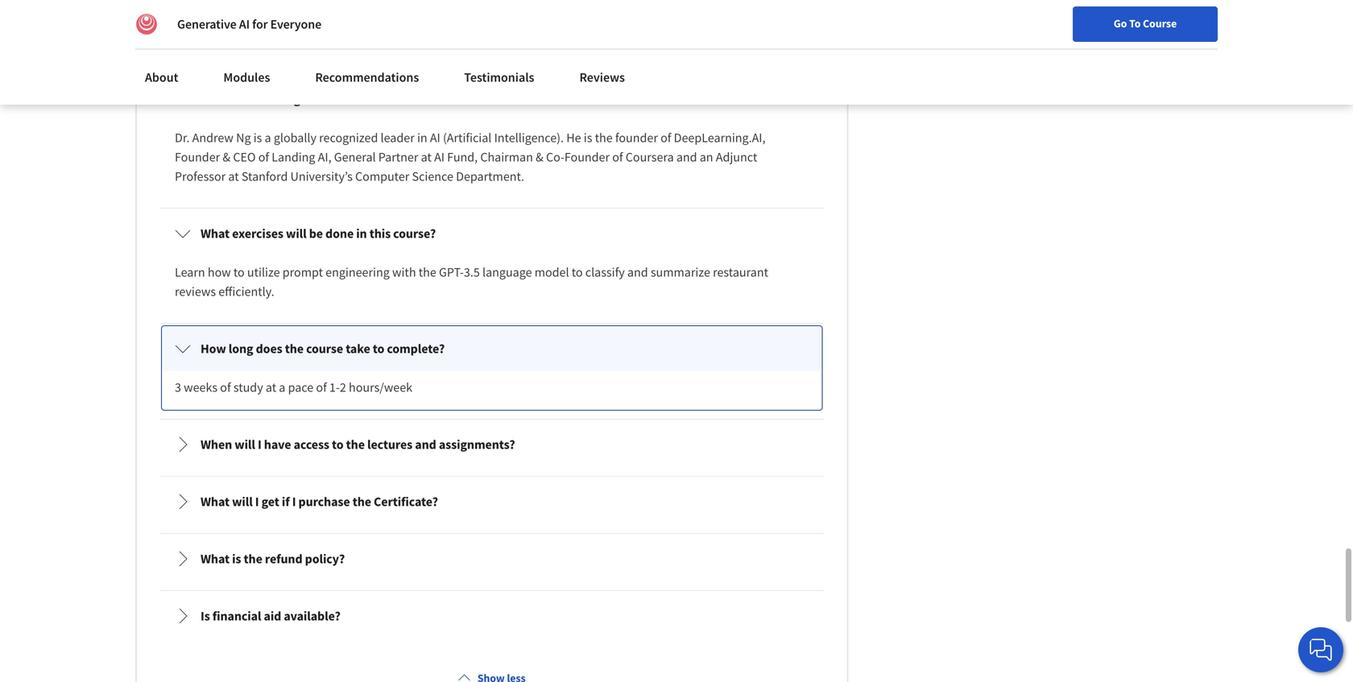 Task type: locate. For each thing, give the bounding box(es) containing it.
of up coursera
[[661, 130, 672, 146]]

2 vertical spatial what
[[201, 551, 230, 567]]

and left the an
[[677, 149, 698, 165]]

a inside dr. andrew ng is a globally recognized leader in ai (artificial intelligence). he is the founder of deeplearning.ai, founder & ceo of landing ai, general partner at ai fund, chairman & co-founder of coursera and an adjunct professor at stanford university's computer science department.
[[265, 130, 271, 146]]

get
[[262, 494, 280, 510]]

in inside dr. andrew ng is a globally recognized leader in ai (artificial intelligence). he is the founder of deeplearning.ai, founder & ceo of landing ai, general partner at ai fund, chairman & co-founder of coursera and an adjunct professor at stanford university's computer science department.
[[417, 130, 428, 146]]

1 what from the top
[[201, 226, 230, 242]]

aid
[[264, 608, 281, 624]]

this
[[196, 34, 216, 50], [370, 226, 391, 242]]

landing
[[272, 149, 315, 165]]

2 what from the top
[[201, 494, 230, 510]]

1 vertical spatial course
[[306, 341, 343, 357]]

i for have
[[258, 437, 262, 453]]

learn
[[175, 264, 205, 280]]

1 vertical spatial in
[[356, 226, 367, 242]]

fund,
[[447, 149, 478, 165]]

access
[[294, 437, 330, 453]]

of left study at the left bottom of page
[[220, 379, 231, 396]]

english
[[1045, 18, 1084, 34]]

to right model
[[572, 264, 583, 280]]

coursera
[[626, 149, 674, 165]]

reviews
[[175, 284, 216, 300]]

2 vertical spatial and
[[415, 437, 437, 453]]

1 vertical spatial what
[[201, 494, 230, 510]]

1 vertical spatial this
[[370, 226, 391, 242]]

None search field
[[230, 10, 617, 42]]

will
[[286, 226, 307, 242], [235, 437, 255, 453], [232, 494, 253, 510]]

modules
[[224, 69, 270, 85]]

i left the get
[[255, 494, 259, 510]]

what left the get
[[201, 494, 230, 510]]

no, this course doesn't require any prior knowledge of ai or coding skills.
[[175, 34, 563, 50]]

i
[[258, 437, 262, 453], [255, 494, 259, 510], [292, 494, 296, 510]]

ai,
[[318, 149, 332, 165]]

exercises
[[232, 226, 284, 242]]

is
[[228, 91, 237, 107], [254, 130, 262, 146], [584, 130, 593, 146], [232, 551, 241, 567]]

and right classify
[[628, 264, 648, 280]]

the right he on the left top of page
[[595, 130, 613, 146]]

and inside dropdown button
[[415, 437, 437, 453]]

a
[[265, 130, 271, 146], [279, 379, 286, 396]]

1 vertical spatial at
[[228, 168, 239, 184]]

1 horizontal spatial course
[[306, 341, 343, 357]]

at
[[421, 149, 432, 165], [228, 168, 239, 184], [266, 379, 277, 396]]

founder
[[616, 130, 658, 146]]

0 vertical spatial a
[[265, 130, 271, 146]]

the left the refund on the left
[[244, 551, 263, 567]]

1 horizontal spatial a
[[279, 379, 286, 396]]

1 horizontal spatial &
[[536, 149, 544, 165]]

generative ai for everyone
[[177, 16, 322, 32]]

intelligence).
[[494, 130, 564, 146]]

will right when at bottom left
[[235, 437, 255, 453]]

the
[[595, 130, 613, 146], [419, 264, 437, 280], [285, 341, 304, 357], [346, 437, 365, 453], [353, 494, 371, 510], [244, 551, 263, 567]]

andrew left ng
[[192, 130, 234, 146]]

restaurant
[[713, 264, 769, 280]]

in right leader
[[417, 130, 428, 146]]

course inside dropdown button
[[306, 341, 343, 357]]

1 horizontal spatial in
[[417, 130, 428, 146]]

and right lectures
[[415, 437, 437, 453]]

3 what from the top
[[201, 551, 230, 567]]

deeplearning.ai,
[[674, 130, 766, 146]]

at right study at the left bottom of page
[[266, 379, 277, 396]]

be
[[309, 226, 323, 242]]

2 vertical spatial will
[[232, 494, 253, 510]]

is right who
[[228, 91, 237, 107]]

a left pace
[[279, 379, 286, 396]]

about link
[[135, 60, 188, 95]]

0 vertical spatial course
[[218, 34, 254, 50]]

to right the take at left
[[373, 341, 385, 357]]

0 vertical spatial and
[[677, 149, 698, 165]]

everyone
[[270, 16, 322, 32]]

assignments?
[[439, 437, 515, 453]]

what is the refund policy? button
[[162, 537, 822, 582]]

what inside dropdown button
[[201, 551, 230, 567]]

summarize
[[651, 264, 711, 280]]

is
[[201, 608, 210, 624]]

0 vertical spatial andrew
[[240, 91, 283, 107]]

the right purchase
[[353, 494, 371, 510]]

0 horizontal spatial in
[[356, 226, 367, 242]]

1 horizontal spatial founder
[[565, 149, 610, 165]]

1 vertical spatial and
[[628, 264, 648, 280]]

testimonials
[[464, 69, 535, 85]]

for
[[252, 16, 268, 32]]

2 horizontal spatial at
[[421, 149, 432, 165]]

0 horizontal spatial founder
[[175, 149, 220, 165]]

andrew
[[240, 91, 283, 107], [192, 130, 234, 146]]

1 vertical spatial will
[[235, 437, 255, 453]]

what will i get if i purchase the certificate? button
[[162, 479, 822, 524]]

what up the how
[[201, 226, 230, 242]]

0 vertical spatial in
[[417, 130, 428, 146]]

2 vertical spatial at
[[266, 379, 277, 396]]

2 horizontal spatial and
[[677, 149, 698, 165]]

0 horizontal spatial &
[[223, 149, 231, 165]]

i right if
[[292, 494, 296, 510]]

course
[[1144, 16, 1178, 31]]

founder up professor
[[175, 149, 220, 165]]

classify
[[586, 264, 625, 280]]

will left be
[[286, 226, 307, 242]]

i for get
[[255, 494, 259, 510]]

and inside learn how to utilize prompt engineering with the gpt-3.5 language model to classify and summarize restaurant reviews efficiently.
[[628, 264, 648, 280]]

reviews link
[[570, 60, 635, 95]]

1 horizontal spatial this
[[370, 226, 391, 242]]

and
[[677, 149, 698, 165], [628, 264, 648, 280], [415, 437, 437, 453]]

course left the take at left
[[306, 341, 343, 357]]

(artificial
[[443, 130, 492, 146]]

0 vertical spatial what
[[201, 226, 230, 242]]

policy?
[[305, 551, 345, 567]]

course
[[218, 34, 254, 50], [306, 341, 343, 357]]

no,
[[175, 34, 193, 50]]

professor
[[175, 168, 226, 184]]

& left co-
[[536, 149, 544, 165]]

the inside dropdown button
[[244, 551, 263, 567]]

3
[[175, 379, 181, 396]]

i left have
[[258, 437, 262, 453]]

engineering
[[326, 264, 390, 280]]

andrew inside dr. andrew ng is a globally recognized leader in ai (artificial intelligence). he is the founder of deeplearning.ai, founder & ceo of landing ai, general partner at ai fund, chairman & co-founder of coursera and an adjunct professor at stanford university's computer science department.
[[192, 130, 234, 146]]

model
[[535, 264, 569, 280]]

how long does the course take to complete? button
[[162, 326, 822, 371]]

will left the get
[[232, 494, 253, 510]]

this inside dropdown button
[[370, 226, 391, 242]]

the inside dr. andrew ng is a globally recognized leader in ai (artificial intelligence). he is the founder of deeplearning.ai, founder & ceo of landing ai, general partner at ai fund, chairman & co-founder of coursera and an adjunct professor at stanford university's computer science department.
[[595, 130, 613, 146]]

&
[[223, 149, 231, 165], [536, 149, 544, 165]]

0 horizontal spatial a
[[265, 130, 271, 146]]

1 vertical spatial andrew
[[192, 130, 234, 146]]

0 horizontal spatial and
[[415, 437, 437, 453]]

the right with
[[419, 264, 437, 280]]

andrew down "modules" at top left
[[240, 91, 283, 107]]

the left lectures
[[346, 437, 365, 453]]

in right done
[[356, 226, 367, 242]]

chairman
[[481, 149, 533, 165]]

the inside learn how to utilize prompt engineering with the gpt-3.5 language model to classify and summarize restaurant reviews efficiently.
[[419, 264, 437, 280]]

1 horizontal spatial andrew
[[240, 91, 283, 107]]

course down "generative ai for everyone"
[[218, 34, 254, 50]]

1 horizontal spatial and
[[628, 264, 648, 280]]

is financial aid available? button
[[162, 594, 822, 639]]

a right ng
[[265, 130, 271, 146]]

at down ceo
[[228, 168, 239, 184]]

ng?
[[285, 91, 306, 107]]

reviews
[[580, 69, 625, 85]]

is right ng
[[254, 130, 262, 146]]

will for have
[[235, 437, 255, 453]]

0 vertical spatial this
[[196, 34, 216, 50]]

go
[[1114, 16, 1128, 31]]

will for get
[[232, 494, 253, 510]]

list containing no, this course doesn't require any prior knowledge of ai or coding skills.
[[156, 0, 828, 678]]

at up the science
[[421, 149, 432, 165]]

& left ceo
[[223, 149, 231, 165]]

list
[[156, 0, 828, 678]]

how long does the course take to complete?
[[201, 341, 445, 357]]

to
[[234, 264, 245, 280], [572, 264, 583, 280], [373, 341, 385, 357], [332, 437, 344, 453]]

what up is
[[201, 551, 230, 567]]

this left course?
[[370, 226, 391, 242]]

1 & from the left
[[223, 149, 231, 165]]

co-
[[546, 149, 565, 165]]

is financial aid available?
[[201, 608, 341, 624]]

done
[[326, 226, 354, 242]]

founder down he on the left top of page
[[565, 149, 610, 165]]

computer
[[355, 168, 410, 184]]

this down generative at the top of page
[[196, 34, 216, 50]]

what
[[201, 226, 230, 242], [201, 494, 230, 510], [201, 551, 230, 567]]

0 horizontal spatial andrew
[[192, 130, 234, 146]]

ai left 'for'
[[239, 16, 250, 32]]



Task type: describe. For each thing, give the bounding box(es) containing it.
andrew inside dropdown button
[[240, 91, 283, 107]]

skills.
[[533, 34, 563, 50]]

who is andrew ng? button
[[162, 76, 822, 122]]

what is the refund policy?
[[201, 551, 345, 567]]

is left the refund on the left
[[232, 551, 241, 567]]

ai left "or"
[[467, 34, 478, 50]]

leader
[[381, 130, 415, 146]]

about
[[145, 69, 178, 85]]

0 vertical spatial at
[[421, 149, 432, 165]]

ng
[[236, 130, 251, 146]]

department.
[[456, 168, 525, 184]]

when
[[201, 437, 232, 453]]

utilize
[[247, 264, 280, 280]]

purchase
[[299, 494, 350, 510]]

ceo
[[233, 149, 256, 165]]

what will i get if i purchase the certificate?
[[201, 494, 438, 510]]

2 & from the left
[[536, 149, 544, 165]]

0 horizontal spatial this
[[196, 34, 216, 50]]

lectures
[[367, 437, 413, 453]]

generative
[[177, 16, 237, 32]]

1 vertical spatial a
[[279, 379, 286, 396]]

testimonials link
[[455, 60, 544, 95]]

of right ceo
[[258, 149, 269, 165]]

recommendations
[[315, 69, 419, 85]]

when will i have access to the lectures and assignments? button
[[162, 422, 822, 467]]

have
[[264, 437, 291, 453]]

globally
[[274, 130, 317, 146]]

doesn't
[[257, 34, 297, 50]]

take
[[346, 341, 370, 357]]

recognized
[[319, 130, 378, 146]]

if
[[282, 494, 290, 510]]

any
[[341, 34, 361, 50]]

what for what is the refund policy?
[[201, 551, 230, 567]]

what for what exercises will be done in this course?
[[201, 226, 230, 242]]

partner
[[379, 149, 419, 165]]

university's
[[291, 168, 353, 184]]

of left "or"
[[454, 34, 465, 50]]

knowledge
[[392, 34, 451, 50]]

in inside dropdown button
[[356, 226, 367, 242]]

dr.
[[175, 130, 190, 146]]

2
[[340, 379, 346, 396]]

refund
[[265, 551, 303, 567]]

ai up the science
[[434, 149, 445, 165]]

0 vertical spatial will
[[286, 226, 307, 242]]

stanford
[[242, 168, 288, 184]]

what exercises will be done in this course? button
[[162, 211, 822, 256]]

chat with us image
[[1309, 637, 1335, 663]]

general
[[334, 149, 376, 165]]

1 founder from the left
[[175, 149, 220, 165]]

available?
[[284, 608, 341, 624]]

with
[[392, 264, 416, 280]]

3.5
[[464, 264, 480, 280]]

require
[[300, 34, 339, 50]]

financial
[[213, 608, 261, 624]]

science
[[412, 168, 454, 184]]

go to course button
[[1073, 6, 1218, 42]]

what exercises will be done in this course?
[[201, 226, 436, 242]]

complete?
[[387, 341, 445, 357]]

pace
[[288, 379, 314, 396]]

to right the how
[[234, 264, 245, 280]]

english button
[[1016, 0, 1113, 52]]

recommendations link
[[306, 60, 429, 95]]

long
[[229, 341, 253, 357]]

3 weeks of study at a pace of 1-2 hours/week
[[175, 379, 413, 396]]

or
[[480, 34, 492, 50]]

what for what will i get if i purchase the certificate?
[[201, 494, 230, 510]]

hours/week
[[349, 379, 413, 396]]

coding
[[494, 34, 531, 50]]

1 horizontal spatial at
[[266, 379, 277, 396]]

when will i have access to the lectures and assignments?
[[201, 437, 515, 453]]

language
[[483, 264, 532, 280]]

he
[[567, 130, 582, 146]]

learn how to utilize prompt engineering with the gpt-3.5 language model to classify and summarize restaurant reviews efficiently.
[[175, 264, 771, 300]]

to
[[1130, 16, 1141, 31]]

who
[[201, 91, 225, 107]]

0 horizontal spatial at
[[228, 168, 239, 184]]

is right he on the left top of page
[[584, 130, 593, 146]]

who is andrew ng?
[[201, 91, 306, 107]]

dr. andrew ng is a globally recognized leader in ai (artificial intelligence). he is the founder of deeplearning.ai, founder & ceo of landing ai, general partner at ai fund, chairman & co-founder of coursera and an adjunct professor at stanford university's computer science department.
[[175, 130, 769, 184]]

the right does
[[285, 341, 304, 357]]

show notifications image
[[1136, 20, 1156, 39]]

of down founder on the left top of page
[[613, 149, 623, 165]]

0 horizontal spatial course
[[218, 34, 254, 50]]

course?
[[393, 226, 436, 242]]

prompt
[[283, 264, 323, 280]]

deeplearning.ai image
[[135, 13, 158, 35]]

go to course
[[1114, 16, 1178, 31]]

of left 1-
[[316, 379, 327, 396]]

how
[[201, 341, 226, 357]]

and inside dr. andrew ng is a globally recognized leader in ai (artificial intelligence). he is the founder of deeplearning.ai, founder & ceo of landing ai, general partner at ai fund, chairman & co-founder of coursera and an adjunct professor at stanford university's computer science department.
[[677, 149, 698, 165]]

2 founder from the left
[[565, 149, 610, 165]]

gpt-
[[439, 264, 464, 280]]

to right 'access'
[[332, 437, 344, 453]]

adjunct
[[716, 149, 758, 165]]

prior
[[363, 34, 390, 50]]

ai left (artificial
[[430, 130, 441, 146]]

study
[[234, 379, 263, 396]]

efficiently.
[[219, 284, 275, 300]]

does
[[256, 341, 283, 357]]



Task type: vqa. For each thing, say whether or not it's contained in the screenshot.
Coursera image
no



